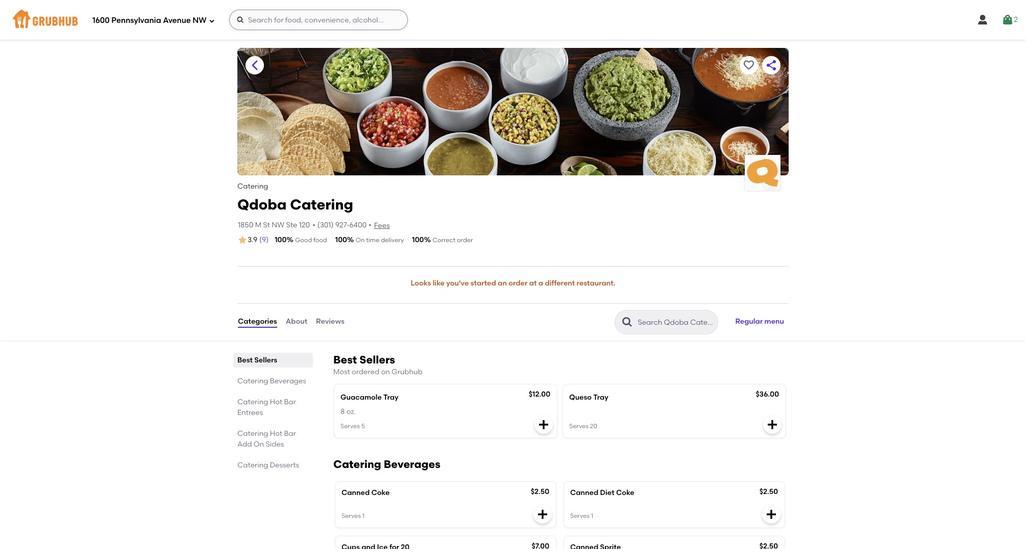 Task type: vqa. For each thing, say whether or not it's contained in the screenshot.
'Sellers' to the right
yes



Task type: describe. For each thing, give the bounding box(es) containing it.
5
[[361, 423, 365, 431]]

100 for on time delivery
[[335, 236, 347, 245]]

catering up "(301)"
[[290, 196, 353, 214]]

1850 m st nw ste 120 • (301) 927-6400 • fees
[[238, 221, 390, 230]]

best sellers tab
[[237, 355, 309, 366]]

time
[[366, 237, 379, 244]]

(301) 927-6400 button
[[317, 221, 367, 231]]

hot for catering hot bar entrees
[[270, 398, 282, 407]]

1600
[[92, 16, 110, 25]]

beverages inside tab
[[270, 377, 306, 386]]

main navigation navigation
[[0, 0, 1026, 40]]

1850 m st nw ste 120 button
[[237, 220, 310, 231]]

ordered
[[352, 368, 379, 377]]

catering desserts
[[237, 461, 299, 470]]

catering beverages tab
[[237, 376, 309, 387]]

correct
[[433, 237, 455, 244]]

$12.00
[[529, 390, 550, 399]]

svg image for $12.00
[[538, 419, 550, 431]]

qdoba catering
[[237, 196, 353, 214]]

Search for food, convenience, alcohol... search field
[[229, 10, 408, 30]]

1600 pennsylvania avenue nw
[[92, 16, 207, 25]]

canned diet coke
[[570, 489, 634, 498]]

$2.50 for canned coke
[[531, 488, 549, 497]]

at
[[529, 279, 537, 288]]

svg image for $2.50
[[537, 509, 549, 521]]

started
[[471, 279, 496, 288]]

2 • from the left
[[369, 221, 371, 230]]

regular
[[735, 318, 763, 326]]

8 oz.
[[341, 408, 356, 417]]

best sellers
[[237, 356, 277, 365]]

best sellers most ordered on grubhub
[[333, 354, 423, 377]]

reviews button
[[316, 304, 345, 341]]

looks like you've started an order at a different restaurant. button
[[410, 273, 616, 295]]

correct order
[[433, 237, 473, 244]]

1 horizontal spatial catering beverages
[[333, 458, 441, 471]]

1 • from the left
[[313, 221, 315, 230]]

on
[[381, 368, 390, 377]]

bar for catering hot bar entrees
[[284, 398, 296, 407]]

oz.
[[346, 408, 356, 417]]

1 coke from the left
[[371, 489, 390, 498]]

share icon image
[[765, 59, 778, 71]]

927-
[[335, 221, 350, 230]]

star icon image
[[237, 236, 248, 246]]

nw for avenue
[[193, 16, 207, 25]]

food
[[313, 237, 327, 244]]

1 for diet
[[591, 513, 593, 520]]

0 vertical spatial on
[[356, 237, 365, 244]]

$36.00
[[756, 390, 779, 399]]

tray for guacamole tray
[[383, 394, 399, 402]]

(9)
[[259, 236, 269, 245]]

fees button
[[374, 221, 390, 232]]

entrees
[[237, 409, 263, 417]]

guacamole
[[341, 394, 382, 402]]

looks
[[411, 279, 431, 288]]

fees
[[374, 222, 390, 230]]

sellers for best sellers most ordered on grubhub
[[360, 354, 395, 366]]

m
[[255, 221, 261, 230]]

queso
[[569, 394, 592, 402]]

ste
[[286, 221, 297, 230]]

(301)
[[317, 221, 334, 230]]

serves 20
[[569, 423, 597, 431]]

catering hot bar entrees
[[237, 398, 296, 417]]

menu
[[765, 318, 784, 326]]

qdoba
[[237, 196, 287, 214]]

st
[[263, 221, 270, 230]]

svg image inside 2 button
[[1002, 14, 1014, 26]]

about
[[286, 318, 307, 326]]

catering hot bar add on sides
[[237, 430, 296, 449]]

on inside catering hot bar add on sides
[[254, 440, 264, 449]]

regular menu button
[[731, 311, 789, 334]]

you've
[[446, 279, 469, 288]]



Task type: locate. For each thing, give the bounding box(es) containing it.
1 horizontal spatial canned
[[570, 489, 598, 498]]

0 horizontal spatial catering beverages
[[237, 377, 306, 386]]

1 serves 1 from the left
[[342, 513, 365, 520]]

1 horizontal spatial order
[[509, 279, 528, 288]]

most
[[333, 368, 350, 377]]

100 down (301) 927-6400 button
[[335, 236, 347, 245]]

regular menu
[[735, 318, 784, 326]]

add
[[237, 440, 252, 449]]

100
[[275, 236, 287, 245], [335, 236, 347, 245], [412, 236, 424, 245]]

6400
[[350, 221, 367, 230]]

0 horizontal spatial sellers
[[254, 356, 277, 365]]

1 100 from the left
[[275, 236, 287, 245]]

1 horizontal spatial $2.50
[[759, 488, 778, 497]]

order
[[457, 237, 473, 244], [509, 279, 528, 288]]

1 down canned diet coke
[[591, 513, 593, 520]]

catering down best sellers
[[237, 377, 268, 386]]

catering inside catering hot bar entrees
[[237, 398, 268, 407]]

caret left icon image
[[249, 59, 261, 71]]

1 horizontal spatial •
[[369, 221, 371, 230]]

serves 1 for canned coke
[[342, 513, 365, 520]]

best up catering beverages tab
[[237, 356, 253, 365]]

100 for correct order
[[412, 236, 424, 245]]

looks like you've started an order at a different restaurant.
[[411, 279, 615, 288]]

100 down 1850 m st nw ste 120 button
[[275, 236, 287, 245]]

0 vertical spatial order
[[457, 237, 473, 244]]

1 1 from the left
[[362, 513, 365, 520]]

•
[[313, 221, 315, 230], [369, 221, 371, 230]]

1 horizontal spatial 100
[[335, 236, 347, 245]]

hot up sides
[[270, 430, 282, 438]]

beverages
[[270, 377, 306, 386], [384, 458, 441, 471]]

tray for queso tray
[[593, 394, 609, 402]]

• right '120'
[[313, 221, 315, 230]]

sides
[[266, 440, 284, 449]]

nw right st on the top
[[272, 221, 284, 230]]

catering up 'qdoba'
[[237, 182, 268, 191]]

about button
[[285, 304, 308, 341]]

sellers inside tab
[[254, 356, 277, 365]]

sellers inside best sellers most ordered on grubhub
[[360, 354, 395, 366]]

120
[[299, 221, 310, 230]]

bar down catering beverages tab
[[284, 398, 296, 407]]

avenue
[[163, 16, 191, 25]]

1 vertical spatial hot
[[270, 430, 282, 438]]

8
[[341, 408, 345, 417]]

best
[[333, 354, 357, 366], [237, 356, 253, 365]]

catering beverages up canned coke
[[333, 458, 441, 471]]

on left time
[[356, 237, 365, 244]]

0 vertical spatial bar
[[284, 398, 296, 407]]

pennsylvania
[[111, 16, 161, 25]]

sellers for best sellers
[[254, 356, 277, 365]]

canned for canned coke
[[342, 489, 370, 498]]

1
[[362, 513, 365, 520], [591, 513, 593, 520]]

Search Qdoba Catering search field
[[637, 318, 715, 328]]

canned for canned diet coke
[[570, 489, 598, 498]]

diet
[[600, 489, 614, 498]]

order inside looks like you've started an order at a different restaurant. button
[[509, 279, 528, 288]]

catering inside catering hot bar add on sides
[[237, 430, 268, 438]]

nw for st
[[272, 221, 284, 230]]

100 for good food
[[275, 236, 287, 245]]

on time delivery
[[356, 237, 404, 244]]

categories button
[[237, 304, 278, 341]]

serves 1 for canned diet coke
[[570, 513, 593, 520]]

serves 1 down canned coke
[[342, 513, 365, 520]]

reviews
[[316, 318, 344, 326]]

serves left 5
[[341, 423, 360, 431]]

0 vertical spatial catering beverages
[[237, 377, 306, 386]]

1 horizontal spatial 1
[[591, 513, 593, 520]]

grubhub
[[392, 368, 423, 377]]

0 horizontal spatial order
[[457, 237, 473, 244]]

tray down on
[[383, 394, 399, 402]]

2 bar from the top
[[284, 430, 296, 438]]

svg image
[[1002, 14, 1014, 26], [538, 419, 550, 431], [766, 419, 779, 431], [537, 509, 549, 521]]

1850
[[238, 221, 253, 230]]

3.9
[[248, 236, 257, 245]]

on
[[356, 237, 365, 244], [254, 440, 264, 449]]

catering inside catering beverages tab
[[237, 377, 268, 386]]

serves down canned coke
[[342, 513, 361, 520]]

0 horizontal spatial $2.50
[[531, 488, 549, 497]]

2 $2.50 from the left
[[759, 488, 778, 497]]

desserts
[[270, 461, 299, 470]]

0 vertical spatial hot
[[270, 398, 282, 407]]

0 vertical spatial nw
[[193, 16, 207, 25]]

0 horizontal spatial coke
[[371, 489, 390, 498]]

order right correct
[[457, 237, 473, 244]]

nw
[[193, 16, 207, 25], [272, 221, 284, 230]]

0 horizontal spatial best
[[237, 356, 253, 365]]

best up most
[[333, 354, 357, 366]]

0 horizontal spatial •
[[313, 221, 315, 230]]

hot inside catering hot bar entrees
[[270, 398, 282, 407]]

guacamole tray
[[341, 394, 399, 402]]

an
[[498, 279, 507, 288]]

hot inside catering hot bar add on sides
[[270, 430, 282, 438]]

serves 1 down canned diet coke
[[570, 513, 593, 520]]

serves left the 20
[[569, 423, 589, 431]]

2 coke from the left
[[616, 489, 634, 498]]

catering up add
[[237, 430, 268, 438]]

like
[[433, 279, 445, 288]]

svg image for $36.00
[[766, 419, 779, 431]]

0 vertical spatial beverages
[[270, 377, 306, 386]]

1 horizontal spatial sellers
[[360, 354, 395, 366]]

serves for canned diet coke
[[570, 513, 590, 520]]

serves for queso tray
[[569, 423, 589, 431]]

sellers up catering beverages tab
[[254, 356, 277, 365]]

0 horizontal spatial 1
[[362, 513, 365, 520]]

hot for catering hot bar add on sides
[[270, 430, 282, 438]]

bar inside catering hot bar entrees
[[284, 398, 296, 407]]

2 button
[[1002, 11, 1018, 29]]

1 horizontal spatial best
[[333, 354, 357, 366]]

catering desserts tab
[[237, 460, 309, 471]]

canned coke
[[342, 489, 390, 498]]

coke
[[371, 489, 390, 498], [616, 489, 634, 498]]

1 horizontal spatial nw
[[272, 221, 284, 230]]

save this restaurant button
[[740, 56, 758, 75]]

bar
[[284, 398, 296, 407], [284, 430, 296, 438]]

catering hot bar entrees tab
[[237, 397, 309, 418]]

best inside best sellers tab
[[237, 356, 253, 365]]

catering down add
[[237, 461, 268, 470]]

tray right queso
[[593, 394, 609, 402]]

20
[[590, 423, 597, 431]]

1 vertical spatial catering beverages
[[333, 458, 441, 471]]

bar inside catering hot bar add on sides
[[284, 430, 296, 438]]

canned
[[342, 489, 370, 498], [570, 489, 598, 498]]

on right add
[[254, 440, 264, 449]]

1 vertical spatial order
[[509, 279, 528, 288]]

0 horizontal spatial beverages
[[270, 377, 306, 386]]

2
[[1014, 15, 1018, 24]]

1 hot from the top
[[270, 398, 282, 407]]

1 horizontal spatial beverages
[[384, 458, 441, 471]]

a
[[538, 279, 543, 288]]

best inside best sellers most ordered on grubhub
[[333, 354, 357, 366]]

sellers
[[360, 354, 395, 366], [254, 356, 277, 365]]

2 serves 1 from the left
[[570, 513, 593, 520]]

catering beverages
[[237, 377, 306, 386], [333, 458, 441, 471]]

catering beverages down best sellers tab
[[237, 377, 306, 386]]

hot down catering beverages tab
[[270, 398, 282, 407]]

2 1 from the left
[[591, 513, 593, 520]]

nw inside 1850 m st nw ste 120 • (301) 927-6400 • fees
[[272, 221, 284, 230]]

1 canned from the left
[[342, 489, 370, 498]]

catering up entrees at left
[[237, 398, 268, 407]]

serves 1
[[342, 513, 365, 520], [570, 513, 593, 520]]

1 $2.50 from the left
[[531, 488, 549, 497]]

1 horizontal spatial coke
[[616, 489, 634, 498]]

tray
[[383, 394, 399, 402], [593, 394, 609, 402]]

restaurant.
[[577, 279, 615, 288]]

1 vertical spatial beverages
[[384, 458, 441, 471]]

0 horizontal spatial on
[[254, 440, 264, 449]]

good food
[[295, 237, 327, 244]]

1 vertical spatial bar
[[284, 430, 296, 438]]

serves 5
[[341, 423, 365, 431]]

qdoba catering logo image
[[745, 155, 781, 191]]

2 hot from the top
[[270, 430, 282, 438]]

best for best sellers most ordered on grubhub
[[333, 354, 357, 366]]

1 for coke
[[362, 513, 365, 520]]

$2.50 for canned diet coke
[[759, 488, 778, 497]]

2 tray from the left
[[593, 394, 609, 402]]

catering
[[237, 182, 268, 191], [290, 196, 353, 214], [237, 377, 268, 386], [237, 398, 268, 407], [237, 430, 268, 438], [333, 458, 381, 471], [237, 461, 268, 470]]

search icon image
[[622, 316, 634, 329]]

1 bar from the top
[[284, 398, 296, 407]]

• left fees
[[369, 221, 371, 230]]

good
[[295, 237, 312, 244]]

1 tray from the left
[[383, 394, 399, 402]]

100 right "delivery"
[[412, 236, 424, 245]]

categories
[[238, 318, 277, 326]]

2 horizontal spatial 100
[[412, 236, 424, 245]]

catering hot bar add on sides tab
[[237, 429, 309, 450]]

1 horizontal spatial serves 1
[[570, 513, 593, 520]]

1 down canned coke
[[362, 513, 365, 520]]

order left at
[[509, 279, 528, 288]]

0 horizontal spatial nw
[[193, 16, 207, 25]]

1 horizontal spatial on
[[356, 237, 365, 244]]

svg image
[[977, 14, 989, 26], [236, 16, 244, 24], [209, 18, 215, 24], [765, 509, 778, 521]]

catering beverages inside tab
[[237, 377, 306, 386]]

2 100 from the left
[[335, 236, 347, 245]]

nw inside main navigation navigation
[[193, 16, 207, 25]]

save this restaurant image
[[743, 59, 755, 71]]

0 horizontal spatial canned
[[342, 489, 370, 498]]

serves down canned diet coke
[[570, 513, 590, 520]]

sellers up on
[[360, 354, 395, 366]]

0 horizontal spatial tray
[[383, 394, 399, 402]]

$2.50
[[531, 488, 549, 497], [759, 488, 778, 497]]

delivery
[[381, 237, 404, 244]]

serves
[[341, 423, 360, 431], [569, 423, 589, 431], [342, 513, 361, 520], [570, 513, 590, 520]]

different
[[545, 279, 575, 288]]

bar down catering hot bar entrees tab
[[284, 430, 296, 438]]

best for best sellers
[[237, 356, 253, 365]]

1 vertical spatial on
[[254, 440, 264, 449]]

1 vertical spatial nw
[[272, 221, 284, 230]]

queso tray
[[569, 394, 609, 402]]

1 horizontal spatial tray
[[593, 394, 609, 402]]

catering up canned coke
[[333, 458, 381, 471]]

bar for catering hot bar add on sides
[[284, 430, 296, 438]]

hot
[[270, 398, 282, 407], [270, 430, 282, 438]]

serves for canned coke
[[342, 513, 361, 520]]

0 horizontal spatial 100
[[275, 236, 287, 245]]

0 horizontal spatial serves 1
[[342, 513, 365, 520]]

nw right avenue
[[193, 16, 207, 25]]

3 100 from the left
[[412, 236, 424, 245]]

2 canned from the left
[[570, 489, 598, 498]]

catering inside catering desserts tab
[[237, 461, 268, 470]]



